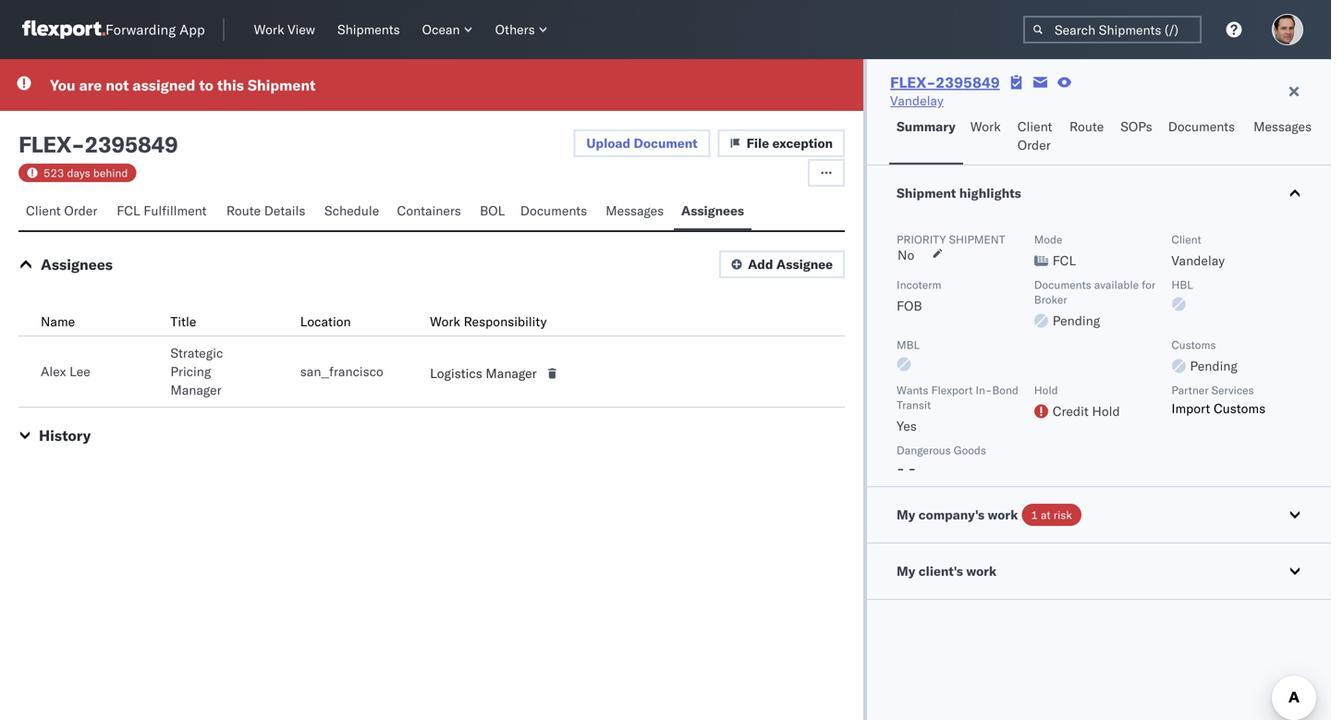 Task type: vqa. For each thing, say whether or not it's contained in the screenshot.
'Jan' for Schedule Delivery Appointment
no



Task type: locate. For each thing, give the bounding box(es) containing it.
1 vertical spatial vandelay
[[1172, 252, 1225, 269]]

0 vertical spatial pending
[[1053, 313, 1100, 329]]

client right "work" button
[[1018, 118, 1053, 135]]

0 horizontal spatial vandelay
[[890, 92, 944, 109]]

0 horizontal spatial manager
[[170, 382, 222, 398]]

order inside client order
[[1018, 137, 1051, 153]]

vandelay link
[[890, 92, 944, 110]]

0 vertical spatial messages
[[1254, 118, 1312, 135]]

0 vertical spatial work
[[254, 21, 284, 37]]

assignees up name
[[41, 255, 113, 274]]

1 horizontal spatial client
[[1018, 118, 1053, 135]]

customs up partner in the bottom of the page
[[1172, 338, 1216, 352]]

1 horizontal spatial assignees button
[[674, 194, 752, 230]]

2395849 up 'behind'
[[85, 130, 178, 158]]

documents available for broker
[[1034, 278, 1156, 306]]

work left 1
[[988, 507, 1018, 523]]

1 vertical spatial my
[[897, 563, 916, 579]]

shipment up the priority
[[897, 185, 956, 201]]

shipments
[[337, 21, 400, 37]]

2 horizontal spatial documents
[[1168, 118, 1235, 135]]

-
[[71, 130, 85, 158], [897, 460, 905, 477], [908, 460, 916, 477]]

forwarding app link
[[22, 20, 205, 39]]

1 horizontal spatial order
[[1018, 137, 1051, 153]]

route inside button
[[1070, 118, 1104, 135]]

credit hold
[[1053, 403, 1120, 419]]

documents for bottom documents button
[[520, 202, 587, 219]]

0 vertical spatial shipment
[[248, 76, 316, 94]]

vandelay down 'flex-'
[[890, 92, 944, 109]]

0 horizontal spatial assignees button
[[41, 255, 113, 274]]

1 horizontal spatial 2395849
[[936, 73, 1000, 92]]

0 horizontal spatial order
[[64, 202, 97, 219]]

pending for customs
[[1190, 358, 1238, 374]]

documents right bol button
[[520, 202, 587, 219]]

0 vertical spatial assignees button
[[674, 194, 752, 230]]

my left client's
[[897, 563, 916, 579]]

2 vertical spatial documents
[[1034, 278, 1092, 292]]

client order button
[[1010, 110, 1062, 165], [18, 194, 109, 230]]

0 vertical spatial assignees
[[681, 202, 744, 219]]

documents right "sops"
[[1168, 118, 1235, 135]]

to
[[199, 76, 213, 94]]

1 horizontal spatial route
[[1070, 118, 1104, 135]]

fcl down mode
[[1053, 252, 1076, 269]]

assignees inside assignees button
[[681, 202, 744, 219]]

work
[[254, 21, 284, 37], [971, 118, 1001, 135], [430, 313, 460, 330]]

0 horizontal spatial pending
[[1053, 313, 1100, 329]]

0 vertical spatial manager
[[486, 365, 537, 381]]

1 vertical spatial 2395849
[[85, 130, 178, 158]]

document
[[634, 135, 698, 151]]

route
[[1070, 118, 1104, 135], [226, 202, 261, 219]]

assignees button up name
[[41, 255, 113, 274]]

messages
[[1254, 118, 1312, 135], [606, 202, 664, 219]]

documents button right bol in the top of the page
[[513, 194, 598, 230]]

documents for documents available for broker
[[1034, 278, 1092, 292]]

wants
[[897, 383, 929, 397]]

assignees button up add
[[674, 194, 752, 230]]

0 vertical spatial route
[[1070, 118, 1104, 135]]

location
[[300, 313, 351, 330]]

0 vertical spatial 2395849
[[936, 73, 1000, 92]]

fcl for fcl
[[1053, 252, 1076, 269]]

my inside "button"
[[897, 563, 916, 579]]

2395849 up "work" button
[[936, 73, 1000, 92]]

details
[[264, 202, 305, 219]]

my left "company's"
[[897, 507, 916, 523]]

shipment right this
[[248, 76, 316, 94]]

1 vertical spatial shipment
[[897, 185, 956, 201]]

1 vertical spatial messages
[[606, 202, 664, 219]]

work up logistics
[[430, 313, 460, 330]]

customs inside partner services import customs
[[1214, 400, 1266, 417]]

client
[[1018, 118, 1053, 135], [26, 202, 61, 219], [1172, 233, 1202, 246]]

ocean button
[[415, 18, 480, 42]]

responsibility
[[464, 313, 547, 330]]

client up hbl
[[1172, 233, 1202, 246]]

lee
[[69, 363, 90, 380]]

behind
[[93, 166, 128, 180]]

assignees
[[681, 202, 744, 219], [41, 255, 113, 274]]

ocean
[[422, 21, 460, 37]]

manager down pricing
[[170, 382, 222, 398]]

0 vertical spatial client order button
[[1010, 110, 1062, 165]]

client order button up highlights
[[1010, 110, 1062, 165]]

you
[[50, 76, 75, 94]]

0 horizontal spatial work
[[254, 21, 284, 37]]

1 horizontal spatial fcl
[[1053, 252, 1076, 269]]

client order for client order button to the right
[[1018, 118, 1053, 153]]

1 vertical spatial work
[[971, 118, 1001, 135]]

1 horizontal spatial pending
[[1190, 358, 1238, 374]]

1 vertical spatial client
[[26, 202, 61, 219]]

1 horizontal spatial work
[[430, 313, 460, 330]]

order right "work" button
[[1018, 137, 1051, 153]]

client for left client order button
[[26, 202, 61, 219]]

1 horizontal spatial client order button
[[1010, 110, 1062, 165]]

0 vertical spatial client
[[1018, 118, 1053, 135]]

1 vertical spatial pending
[[1190, 358, 1238, 374]]

2 horizontal spatial work
[[971, 118, 1001, 135]]

assignees down document
[[681, 202, 744, 219]]

1 vertical spatial route
[[226, 202, 261, 219]]

work right client's
[[967, 563, 997, 579]]

hold right the credit
[[1092, 403, 1120, 419]]

containers
[[397, 202, 461, 219]]

1 vertical spatial fcl
[[1053, 252, 1076, 269]]

1 horizontal spatial shipment
[[897, 185, 956, 201]]

1 vertical spatial client order
[[26, 202, 97, 219]]

1 horizontal spatial client order
[[1018, 118, 1053, 153]]

2 my from the top
[[897, 563, 916, 579]]

available
[[1094, 278, 1139, 292]]

title
[[170, 313, 196, 330]]

route button
[[1062, 110, 1113, 165]]

1 vertical spatial client order button
[[18, 194, 109, 230]]

1 horizontal spatial vandelay
[[1172, 252, 1225, 269]]

documents button right "sops"
[[1161, 110, 1246, 165]]

1 my from the top
[[897, 507, 916, 523]]

hold
[[1034, 383, 1058, 397], [1092, 403, 1120, 419]]

work inside button
[[971, 118, 1001, 135]]

0 horizontal spatial route
[[226, 202, 261, 219]]

add
[[748, 256, 773, 272]]

1 vertical spatial documents
[[520, 202, 587, 219]]

assigned
[[133, 76, 196, 94]]

view
[[288, 21, 315, 37]]

route details button
[[219, 194, 317, 230]]

client order right "work" button
[[1018, 118, 1053, 153]]

0 horizontal spatial hold
[[1034, 383, 1058, 397]]

are
[[79, 76, 102, 94]]

order
[[1018, 137, 1051, 153], [64, 202, 97, 219]]

risk
[[1054, 508, 1072, 522]]

vandelay up hbl
[[1172, 252, 1225, 269]]

1 vertical spatial manager
[[170, 382, 222, 398]]

work for work view
[[254, 21, 284, 37]]

0 horizontal spatial shipment
[[248, 76, 316, 94]]

documents inside documents available for broker
[[1034, 278, 1092, 292]]

1 vertical spatial customs
[[1214, 400, 1266, 417]]

0 vertical spatial documents
[[1168, 118, 1235, 135]]

2 horizontal spatial client
[[1172, 233, 1202, 246]]

0 vertical spatial documents button
[[1161, 110, 1246, 165]]

client's
[[919, 563, 963, 579]]

1 vertical spatial order
[[64, 202, 97, 219]]

fob
[[897, 298, 922, 314]]

messages button
[[1246, 110, 1322, 165], [598, 194, 674, 230]]

work for my company's work
[[988, 507, 1018, 523]]

shipment inside "button"
[[897, 185, 956, 201]]

manager down responsibility
[[486, 365, 537, 381]]

work for work
[[971, 118, 1001, 135]]

partner services import customs
[[1172, 383, 1266, 417]]

add assignee
[[748, 256, 833, 272]]

0 horizontal spatial client order
[[26, 202, 97, 219]]

1 horizontal spatial assignees
[[681, 202, 744, 219]]

1 horizontal spatial messages button
[[1246, 110, 1322, 165]]

name
[[41, 313, 75, 330]]

my
[[897, 507, 916, 523], [897, 563, 916, 579]]

1 horizontal spatial hold
[[1092, 403, 1120, 419]]

customs down services at the right bottom
[[1214, 400, 1266, 417]]

1 vertical spatial hold
[[1092, 403, 1120, 419]]

1 vertical spatial assignees
[[41, 255, 113, 274]]

1 horizontal spatial documents
[[1034, 278, 1092, 292]]

pending down broker
[[1053, 313, 1100, 329]]

fcl down 'behind'
[[117, 202, 140, 219]]

route inside button
[[226, 202, 261, 219]]

you are not assigned to this shipment
[[50, 76, 316, 94]]

shipment
[[248, 76, 316, 94], [897, 185, 956, 201]]

history button
[[39, 426, 91, 445]]

0 vertical spatial my
[[897, 507, 916, 523]]

client inside client vandelay incoterm fob
[[1172, 233, 1202, 246]]

bol button
[[473, 194, 513, 230]]

hold up the credit
[[1034, 383, 1058, 397]]

services
[[1212, 383, 1254, 397]]

work inside "button"
[[967, 563, 997, 579]]

client down 523
[[26, 202, 61, 219]]

2 vertical spatial client
[[1172, 233, 1202, 246]]

route left "sops"
[[1070, 118, 1104, 135]]

0 horizontal spatial 2395849
[[85, 130, 178, 158]]

order for left client order button
[[64, 202, 97, 219]]

fcl inside button
[[117, 202, 140, 219]]

documents
[[1168, 118, 1235, 135], [520, 202, 587, 219], [1034, 278, 1092, 292]]

this
[[217, 76, 244, 94]]

0 horizontal spatial client
[[26, 202, 61, 219]]

order down days
[[64, 202, 97, 219]]

0 vertical spatial vandelay
[[890, 92, 944, 109]]

shipment
[[949, 233, 1005, 246]]

transit
[[897, 398, 931, 412]]

upload document
[[587, 135, 698, 151]]

0 horizontal spatial fcl
[[117, 202, 140, 219]]

my for my company's work
[[897, 507, 916, 523]]

my client's work
[[897, 563, 997, 579]]

shipments link
[[330, 18, 407, 42]]

pending for documents available for broker
[[1053, 313, 1100, 329]]

summary button
[[889, 110, 963, 165]]

0 horizontal spatial messages
[[606, 202, 664, 219]]

work left view
[[254, 21, 284, 37]]

0 horizontal spatial documents button
[[513, 194, 598, 230]]

work for work responsibility
[[430, 313, 460, 330]]

1 vertical spatial messages button
[[598, 194, 674, 230]]

0 horizontal spatial documents
[[520, 202, 587, 219]]

0 vertical spatial order
[[1018, 137, 1051, 153]]

2 vertical spatial work
[[430, 313, 460, 330]]

client order button down 523
[[18, 194, 109, 230]]

1 at risk
[[1031, 508, 1072, 522]]

pending up services at the right bottom
[[1190, 358, 1238, 374]]

1 horizontal spatial manager
[[486, 365, 537, 381]]

san_francisco
[[300, 363, 384, 380]]

1 vertical spatial work
[[967, 563, 997, 579]]

0 vertical spatial client order
[[1018, 118, 1053, 153]]

documents up broker
[[1034, 278, 1092, 292]]

route left details
[[226, 202, 261, 219]]

0 vertical spatial fcl
[[117, 202, 140, 219]]

work right summary
[[971, 118, 1001, 135]]

0 vertical spatial work
[[988, 507, 1018, 523]]

client order down 523
[[26, 202, 97, 219]]



Task type: describe. For each thing, give the bounding box(es) containing it.
mode
[[1034, 233, 1063, 246]]

forwarding
[[105, 21, 176, 38]]

0 vertical spatial hold
[[1034, 383, 1058, 397]]

shipment highlights button
[[867, 165, 1331, 221]]

wants flexport in-bond transit yes
[[897, 383, 1019, 434]]

my for my client's work
[[897, 563, 916, 579]]

dangerous
[[897, 443, 951, 457]]

priority
[[897, 233, 946, 246]]

2 horizontal spatial -
[[908, 460, 916, 477]]

summary
[[897, 118, 956, 135]]

days
[[67, 166, 90, 180]]

work view
[[254, 21, 315, 37]]

documents for documents button to the right
[[1168, 118, 1235, 135]]

history
[[39, 426, 91, 445]]

flex-
[[890, 73, 936, 92]]

forwarding app
[[105, 21, 205, 38]]

shipment highlights
[[897, 185, 1021, 201]]

fcl for fcl fulfillment
[[117, 202, 140, 219]]

1
[[1031, 508, 1038, 522]]

0 horizontal spatial client order button
[[18, 194, 109, 230]]

yes
[[897, 418, 917, 434]]

route details
[[226, 202, 305, 219]]

client for client order button to the right
[[1018, 118, 1053, 135]]

0 vertical spatial messages button
[[1246, 110, 1322, 165]]

others
[[495, 21, 535, 37]]

not
[[106, 76, 129, 94]]

file exception
[[747, 135, 833, 151]]

dangerous goods - -
[[897, 443, 986, 477]]

1 horizontal spatial messages
[[1254, 118, 1312, 135]]

my company's work
[[897, 507, 1018, 523]]

alex lee
[[41, 363, 90, 380]]

0 horizontal spatial messages button
[[598, 194, 674, 230]]

add assignee button
[[719, 251, 845, 278]]

1 horizontal spatial documents button
[[1161, 110, 1246, 165]]

bond
[[992, 383, 1019, 397]]

manager inside the strategic pricing manager
[[170, 382, 222, 398]]

at
[[1041, 508, 1051, 522]]

partner
[[1172, 383, 1209, 397]]

0 vertical spatial customs
[[1172, 338, 1216, 352]]

in-
[[976, 383, 992, 397]]

highlights
[[959, 185, 1021, 201]]

exception
[[773, 135, 833, 151]]

sops button
[[1113, 110, 1161, 165]]

containers button
[[390, 194, 473, 230]]

0 horizontal spatial assignees
[[41, 255, 113, 274]]

priority shipment
[[897, 233, 1005, 246]]

strategic
[[170, 345, 223, 361]]

import
[[1172, 400, 1211, 417]]

route for route
[[1070, 118, 1104, 135]]

bol
[[480, 202, 505, 219]]

flexport. image
[[22, 20, 105, 39]]

schedule button
[[317, 194, 390, 230]]

app
[[180, 21, 205, 38]]

order for client order button to the right
[[1018, 137, 1051, 153]]

for
[[1142, 278, 1156, 292]]

work for my client's work
[[967, 563, 997, 579]]

vandelay inside client vandelay incoterm fob
[[1172, 252, 1225, 269]]

hbl
[[1172, 278, 1193, 292]]

logistics
[[430, 365, 482, 381]]

others button
[[488, 18, 555, 42]]

523 days behind
[[43, 166, 128, 180]]

upload
[[587, 135, 631, 151]]

client order for left client order button
[[26, 202, 97, 219]]

flex-2395849
[[890, 73, 1000, 92]]

fcl fulfillment button
[[109, 194, 219, 230]]

sops
[[1121, 118, 1153, 135]]

assignee
[[777, 256, 833, 272]]

0 horizontal spatial -
[[71, 130, 85, 158]]

incoterm
[[897, 278, 942, 292]]

company's
[[919, 507, 985, 523]]

my client's work button
[[867, 544, 1331, 599]]

flex-2395849 link
[[890, 73, 1000, 92]]

1 vertical spatial documents button
[[513, 194, 598, 230]]

work button
[[963, 110, 1010, 165]]

credit
[[1053, 403, 1089, 419]]

flex
[[18, 130, 71, 158]]

1 vertical spatial assignees button
[[41, 255, 113, 274]]

no
[[898, 247, 915, 263]]

logistics manager
[[430, 365, 537, 381]]

file
[[747, 135, 769, 151]]

goods
[[954, 443, 986, 457]]

523
[[43, 166, 64, 180]]

client vandelay incoterm fob
[[897, 233, 1225, 314]]

Search Shipments (/) text field
[[1023, 16, 1202, 43]]

fulfillment
[[144, 202, 207, 219]]

1 horizontal spatial -
[[897, 460, 905, 477]]

pricing
[[170, 363, 211, 380]]

mbl
[[897, 338, 920, 352]]

work view link
[[247, 18, 323, 42]]

broker
[[1034, 293, 1067, 306]]

strategic pricing manager
[[170, 345, 223, 398]]

flex - 2395849
[[18, 130, 178, 158]]

route for route details
[[226, 202, 261, 219]]

flexport
[[931, 383, 973, 397]]

alex
[[41, 363, 66, 380]]



